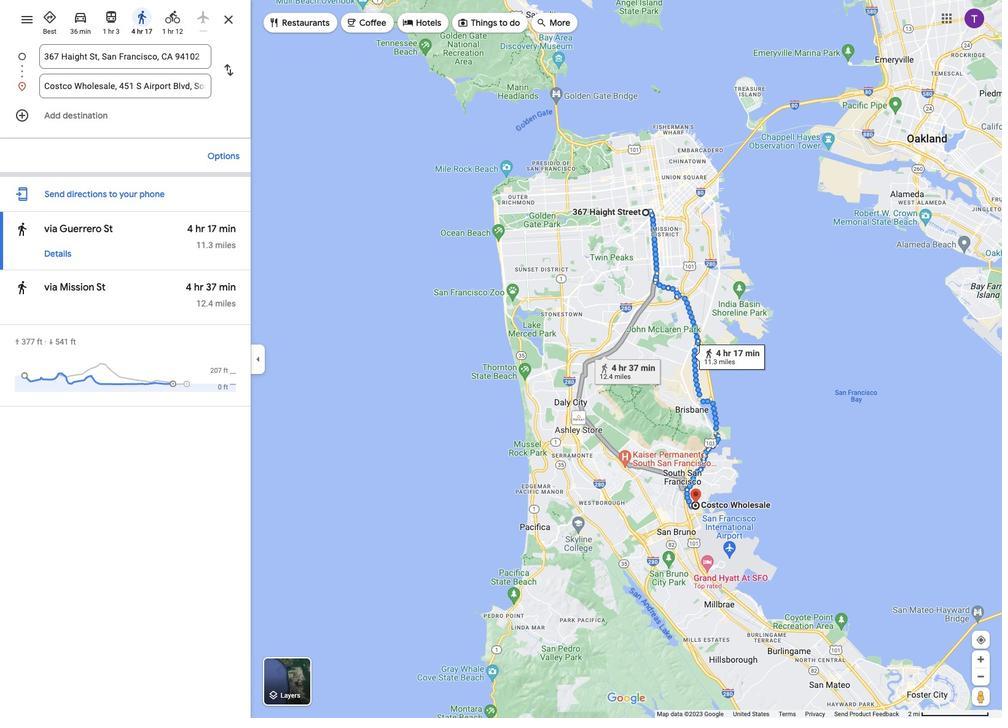 Task type: locate. For each thing, give the bounding box(es) containing it.
via left mission on the left
[[44, 282, 57, 294]]

hr for 4 hr 37 min 12.4 miles
[[194, 282, 204, 294]]

to for send
[[109, 189, 117, 200]]

min
[[80, 28, 91, 36], [219, 223, 236, 236], [219, 282, 236, 294]]

2 vertical spatial min
[[219, 282, 236, 294]]

17 up 11.3 in the left top of the page
[[208, 223, 217, 236]]

send for send product feedback
[[835, 712, 849, 718]]

1 vertical spatial miles
[[215, 299, 236, 309]]

1 via from the top
[[44, 223, 57, 236]]

via
[[44, 223, 57, 236], [44, 282, 57, 294]]

show your location image
[[977, 635, 988, 646]]

hr up 11.3 in the left top of the page
[[196, 223, 205, 236]]

1 vertical spatial via
[[44, 282, 57, 294]]

hr
[[108, 28, 114, 36], [137, 28, 143, 36], [168, 28, 174, 36], [196, 223, 205, 236], [194, 282, 204, 294]]

hr right the 3
[[137, 28, 143, 36]]

 left via guerrero st
[[15, 221, 30, 238]]

 left "via mission st"
[[15, 279, 30, 296]]

miles right 12.4
[[215, 299, 236, 309]]

send directions to your phone button
[[38, 182, 171, 207]]

phone
[[140, 189, 165, 200]]

more
[[550, 17, 571, 28]]

1 inside 1 hr 3 radio
[[103, 28, 107, 36]]

2 vertical spatial 4
[[186, 282, 192, 294]]

feedback
[[873, 712, 900, 718]]

1 miles from the top
[[215, 240, 236, 250]]

to for 
[[500, 17, 508, 28]]

send left product
[[835, 712, 849, 718]]

walking image up 4 hr 17
[[135, 10, 149, 25]]

1 vertical spatial to
[[109, 189, 117, 200]]

12
[[176, 28, 183, 36]]

things
[[471, 17, 498, 28]]

hr inside 1 hr 3 radio
[[108, 28, 114, 36]]

0 horizontal spatial 17
[[145, 28, 153, 36]]

0 vertical spatial none field
[[44, 44, 207, 69]]

1
[[103, 28, 107, 36], [162, 28, 166, 36]]

1 horizontal spatial 1
[[162, 28, 166, 36]]

st right mission on the left
[[96, 282, 106, 294]]

2 via from the top
[[44, 282, 57, 294]]

to inside the send directions to your phone button
[[109, 189, 117, 200]]

1 vertical spatial walking image
[[15, 221, 30, 238]]

send inside button
[[835, 712, 849, 718]]

4 inside 4 hr 17 min 11.3 miles
[[187, 223, 193, 236]]

1 hr 3 radio
[[98, 5, 124, 36]]

hr left the 3
[[108, 28, 114, 36]]


[[403, 16, 414, 29]]

4 hr 17 min 11.3 miles
[[187, 223, 236, 250]]

1 vertical spatial st
[[96, 282, 106, 294]]

36
[[70, 28, 78, 36]]

4
[[132, 28, 135, 36], [187, 223, 193, 236], [186, 282, 192, 294]]

 hotels
[[403, 16, 442, 29]]

0 vertical spatial walking image
[[135, 10, 149, 25]]

driving image
[[73, 10, 88, 25]]

0 vertical spatial miles
[[215, 240, 236, 250]]

to left do
[[500, 17, 508, 28]]

4 inside option
[[132, 28, 135, 36]]

0 vertical spatial min
[[80, 28, 91, 36]]

st for via mission st
[[96, 282, 106, 294]]

0 vertical spatial 17
[[145, 28, 153, 36]]

None field
[[44, 44, 207, 69], [44, 74, 207, 98]]

send product feedback
[[835, 712, 900, 718]]

send inside button
[[45, 189, 65, 200]]

mi
[[914, 712, 921, 718]]

zoom in image
[[977, 656, 986, 665]]

1 for 1 hr 3
[[103, 28, 107, 36]]

total ascent of 377 ft. total descent of 541 ft. image
[[15, 357, 236, 394]]

min inside 36 min radio
[[80, 28, 91, 36]]

do
[[510, 17, 521, 28]]

list
[[0, 44, 251, 98]]

google
[[705, 712, 724, 718]]

17
[[145, 28, 153, 36], [208, 223, 217, 236]]

best
[[43, 28, 57, 36]]

collapse side panel image
[[252, 353, 265, 366]]

1 vertical spatial send
[[835, 712, 849, 718]]

privacy
[[806, 712, 826, 718]]

miles for 17
[[215, 240, 236, 250]]

0 vertical spatial 4
[[132, 28, 135, 36]]

none field 'starting point 367 haight st, san francisco, ca 94102'
[[44, 44, 207, 69]]

restaurants
[[282, 17, 330, 28]]

1 none field from the top
[[44, 44, 207, 69]]

miles right 11.3 in the left top of the page
[[215, 240, 236, 250]]

to left your
[[109, 189, 117, 200]]

hr inside 1 hr 12 'option'
[[168, 28, 174, 36]]

1 left the 3
[[103, 28, 107, 36]]

 for via mission st
[[15, 279, 30, 296]]

2 miles from the top
[[215, 299, 236, 309]]

hr inside 4 hr 17 min 11.3 miles
[[196, 223, 205, 236]]

0 vertical spatial to
[[500, 17, 508, 28]]

send directions to your phone
[[45, 189, 165, 200]]

miles inside 4 hr 37 min 12.4 miles
[[215, 299, 236, 309]]

privacy button
[[806, 711, 826, 719]]

footer containing map data ©2023 google
[[657, 711, 909, 719]]

0 horizontal spatial 1
[[103, 28, 107, 36]]

none field down 'starting point 367 haight st, san francisco, ca 94102' field on the top
[[44, 74, 207, 98]]

Starting point 367 Haight St, San Francisco, CA 94102 field
[[44, 49, 207, 64]]

17 inside 4 hr 17 min 11.3 miles
[[208, 223, 217, 236]]

0 vertical spatial via
[[44, 223, 57, 236]]

2 none field from the top
[[44, 74, 207, 98]]

0 vertical spatial st
[[104, 223, 113, 236]]

terms
[[779, 712, 797, 718]]

send product feedback button
[[835, 711, 900, 719]]

17 inside option
[[145, 28, 153, 36]]


[[15, 221, 30, 238], [15, 279, 30, 296]]

send left directions
[[45, 189, 65, 200]]

footer
[[657, 711, 909, 719]]

1 horizontal spatial to
[[500, 17, 508, 28]]

walking image left "via mission st"
[[15, 279, 30, 296]]

0 vertical spatial 
[[15, 221, 30, 238]]

min inside 4 hr 17 min 11.3 miles
[[219, 223, 236, 236]]

layers
[[281, 693, 301, 701]]

0 horizontal spatial send
[[45, 189, 65, 200]]

3
[[116, 28, 120, 36]]

none field down the 3
[[44, 44, 207, 69]]

min inside 4 hr 37 min 12.4 miles
[[219, 282, 236, 294]]

17 for 4 hr 17
[[145, 28, 153, 36]]

via up details
[[44, 223, 57, 236]]

1 vertical spatial 17
[[208, 223, 217, 236]]

1  from the top
[[15, 221, 30, 238]]

via for via guerrero st
[[44, 223, 57, 236]]

st
[[104, 223, 113, 236], [96, 282, 106, 294]]

via guerrero st
[[44, 223, 113, 236]]

1 inside 1 hr 12 'option'
[[162, 28, 166, 36]]

to inside  things to do
[[500, 17, 508, 28]]

miles
[[215, 240, 236, 250], [215, 299, 236, 309]]

send
[[45, 189, 65, 200], [835, 712, 849, 718]]

data
[[671, 712, 683, 718]]

0 vertical spatial send
[[45, 189, 65, 200]]

walking image
[[135, 10, 149, 25], [15, 221, 30, 238], [15, 279, 30, 296]]

hr inside 4 hr 37 min 12.4 miles
[[194, 282, 204, 294]]

1 hr 12
[[162, 28, 183, 36]]

1 for 1 hr 12
[[162, 28, 166, 36]]

walking image left via guerrero st
[[15, 221, 30, 238]]

1 horizontal spatial 17
[[208, 223, 217, 236]]

 restaurants
[[269, 16, 330, 29]]

product
[[850, 712, 872, 718]]

miles inside 4 hr 17 min 11.3 miles
[[215, 240, 236, 250]]

4 inside 4 hr 37 min 12.4 miles
[[186, 282, 192, 294]]

list item down the 3
[[0, 44, 251, 84]]

17 left the 1 hr 12
[[145, 28, 153, 36]]

0 horizontal spatial to
[[109, 189, 117, 200]]

4 hr 17
[[132, 28, 153, 36]]

hr inside 4 hr 17 option
[[137, 28, 143, 36]]

2  from the top
[[15, 279, 30, 296]]

map data ©2023 google
[[657, 712, 724, 718]]

36 min radio
[[68, 5, 93, 36]]

st right "guerrero"
[[104, 223, 113, 236]]

1 1 from the left
[[103, 28, 107, 36]]

flights image
[[196, 10, 211, 25]]

zoom out image
[[977, 673, 986, 682]]

close directions image
[[221, 12, 236, 27]]


[[458, 16, 469, 29]]

none field destination costco wholesale, 451 s airport blvd, south san francisco, ca 94080
[[44, 74, 207, 98]]

hr left 37
[[194, 282, 204, 294]]

1 vertical spatial 4
[[187, 223, 193, 236]]

to
[[500, 17, 508, 28], [109, 189, 117, 200]]

hr for 1 hr 12
[[168, 28, 174, 36]]

None radio
[[191, 5, 216, 31]]

2 vertical spatial walking image
[[15, 279, 30, 296]]

1 left 12
[[162, 28, 166, 36]]

transit image
[[104, 10, 119, 25]]

1 vertical spatial 
[[15, 279, 30, 296]]

list item
[[0, 44, 251, 84], [0, 74, 251, 98]]

17 for 4 hr 17 min 11.3 miles
[[208, 223, 217, 236]]

your
[[119, 189, 138, 200]]

1 horizontal spatial send
[[835, 712, 849, 718]]

2 1 from the left
[[162, 28, 166, 36]]

1 vertical spatial none field
[[44, 74, 207, 98]]

1 vertical spatial min
[[219, 223, 236, 236]]

4 hr 37 min 12.4 miles
[[186, 282, 236, 309]]

hr left 12
[[168, 28, 174, 36]]

list item down 'starting point 367 haight st, san francisco, ca 94102' field on the top
[[0, 74, 251, 98]]

·
[[44, 338, 46, 347]]



Task type: vqa. For each thing, say whether or not it's contained in the screenshot.
4 HR 17 Radio
yes



Task type: describe. For each thing, give the bounding box(es) containing it.
hr for 4 hr 17
[[137, 28, 143, 36]]

4 for 4 hr 37 min
[[186, 282, 192, 294]]

©2023
[[685, 712, 704, 718]]

via mission st
[[44, 282, 106, 294]]

 more
[[537, 16, 571, 29]]


[[346, 16, 357, 29]]

0 ft
[[218, 384, 228, 392]]

details
[[44, 248, 72, 260]]

207 ft
[[211, 367, 228, 375]]

Destination Costco Wholesale, 451 S Airport Blvd, South San Francisco, CA 94080 field
[[44, 79, 207, 93]]

min for 4 hr 17 min
[[219, 223, 236, 236]]

hotels
[[416, 17, 442, 28]]

reverse starting point and destination image
[[221, 63, 236, 77]]

terms button
[[779, 711, 797, 719]]

11.3
[[197, 240, 213, 250]]

1 hr 12 radio
[[160, 5, 186, 36]]

4 for 4 hr 17 min
[[187, 223, 193, 236]]

directions
[[67, 189, 107, 200]]

destination
[[63, 110, 108, 121]]

miles for 37
[[215, 299, 236, 309]]

map
[[657, 712, 670, 718]]

2 list item from the top
[[0, 74, 251, 98]]

coffee
[[360, 17, 387, 28]]

list inside google maps element
[[0, 44, 251, 98]]

Best radio
[[37, 5, 63, 36]]

377 ft
[[22, 338, 42, 347]]

add
[[44, 110, 61, 121]]

cycling image
[[165, 10, 180, 25]]

guerrero
[[60, 223, 102, 236]]

add destination button
[[0, 103, 251, 128]]

google account: tyler black  
(blacklashes1000@gmail.com) image
[[965, 8, 985, 28]]

united
[[734, 712, 751, 718]]

united states button
[[734, 711, 770, 719]]

377 ft ·
[[22, 338, 48, 347]]

st for via guerrero st
[[104, 223, 113, 236]]

12.4
[[197, 299, 213, 309]]

walking image inside 4 hr 17 option
[[135, 10, 149, 25]]

walking image for via mission st
[[15, 279, 30, 296]]

 coffee
[[346, 16, 387, 29]]

4 hr 17 radio
[[129, 5, 155, 36]]

add destination
[[44, 110, 108, 121]]


[[537, 16, 548, 29]]

options
[[208, 151, 240, 162]]

details button
[[38, 243, 78, 265]]

541 ft
[[55, 338, 76, 347]]

google maps element
[[0, 0, 1003, 719]]

hr for 1 hr 3
[[108, 28, 114, 36]]

directions main content
[[0, 0, 251, 719]]

show street view coverage image
[[973, 688, 991, 707]]

united states
[[734, 712, 770, 718]]

1 hr 3
[[103, 28, 120, 36]]


[[269, 16, 280, 29]]

37
[[206, 282, 217, 294]]

best travel modes image
[[42, 10, 57, 25]]

2
[[909, 712, 912, 718]]

2 mi
[[909, 712, 921, 718]]

footer inside google maps element
[[657, 711, 909, 719]]

states
[[753, 712, 770, 718]]

min for 4 hr 37 min
[[219, 282, 236, 294]]

36 min
[[70, 28, 91, 36]]

2 mi button
[[909, 712, 990, 718]]

1 list item from the top
[[0, 44, 251, 84]]

walking image for via guerrero st
[[15, 221, 30, 238]]

options button
[[202, 145, 246, 167]]

 things to do
[[458, 16, 521, 29]]

hr for 4 hr 17 min 11.3 miles
[[196, 223, 205, 236]]

send for send directions to your phone
[[45, 189, 65, 200]]

 for via guerrero st
[[15, 221, 30, 238]]

via for via mission st
[[44, 282, 57, 294]]

mission
[[60, 282, 94, 294]]



